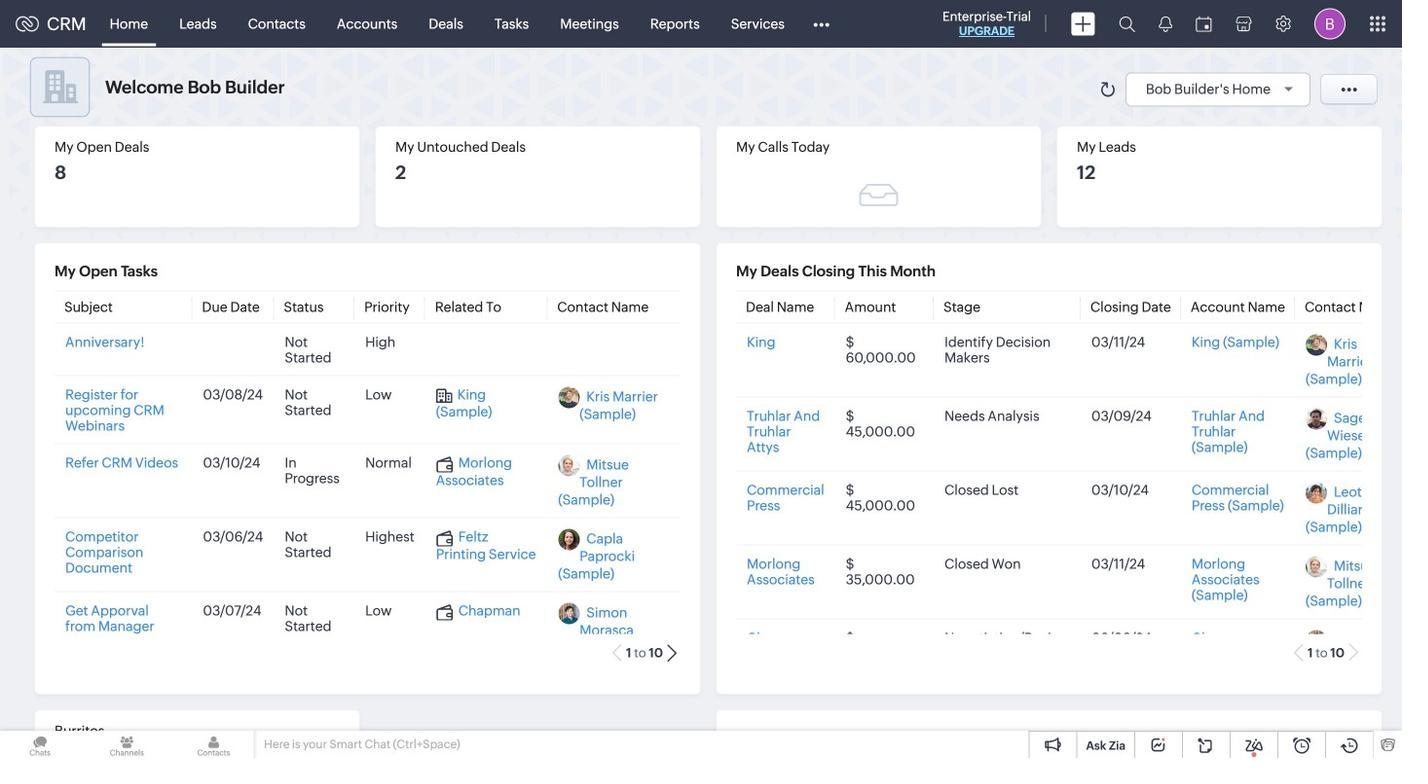 Task type: describe. For each thing, give the bounding box(es) containing it.
search element
[[1108, 0, 1148, 48]]

logo image
[[16, 16, 39, 32]]

Other Modules field
[[801, 8, 843, 39]]

signals image
[[1159, 16, 1173, 32]]

profile element
[[1304, 0, 1358, 47]]

chats image
[[0, 732, 80, 759]]



Task type: vqa. For each thing, say whether or not it's contained in the screenshot.
"logo"
yes



Task type: locate. For each thing, give the bounding box(es) containing it.
search image
[[1119, 16, 1136, 32]]

calendar image
[[1196, 16, 1213, 32]]

contacts image
[[174, 732, 254, 759]]

create menu image
[[1072, 12, 1096, 36]]

create menu element
[[1060, 0, 1108, 47]]

profile image
[[1315, 8, 1346, 39]]

signals element
[[1148, 0, 1185, 48]]

channels image
[[87, 732, 167, 759]]



